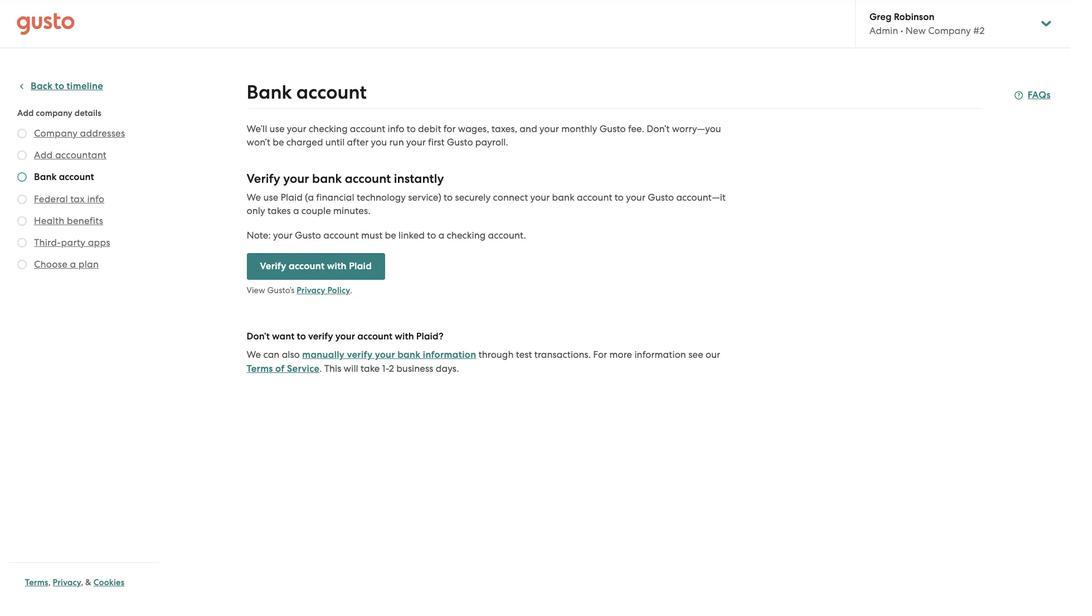 Task type: locate. For each thing, give the bounding box(es) containing it.
with
[[327, 260, 347, 272], [395, 331, 414, 342]]

until
[[326, 137, 345, 148]]

manually
[[302, 349, 345, 361]]

third-
[[34, 237, 61, 248]]

1 vertical spatial .
[[320, 363, 322, 374]]

accountant
[[55, 149, 107, 161]]

1 check image from the top
[[17, 172, 27, 182]]

account—it
[[677, 192, 726, 203]]

0 vertical spatial bank
[[312, 171, 342, 186]]

we up only
[[247, 192, 261, 203]]

1 horizontal spatial don't
[[647, 123, 670, 134]]

verify up will
[[347, 349, 373, 361]]

#2
[[974, 25, 985, 36]]

verify
[[308, 331, 333, 342], [347, 349, 373, 361]]

account inside list
[[59, 171, 94, 183]]

0 vertical spatial bank
[[247, 81, 292, 104]]

privacy down verify account with plaid button at left top
[[297, 285, 325, 296]]

0 vertical spatial .
[[350, 285, 353, 296]]

1 horizontal spatial be
[[385, 230, 396, 241]]

2 check image from the top
[[17, 151, 27, 160]]

service
[[287, 363, 320, 375]]

to inside the we'll use your checking account info to debit for wages, taxes, and your monthly gusto fee. don't worry—you won't be charged until after you run your first gusto payroll.
[[407, 123, 416, 134]]

0 vertical spatial we
[[247, 192, 261, 203]]

1 horizontal spatial information
[[635, 349, 686, 360]]

plaid left (a on the top of page
[[281, 192, 303, 203]]

be inside the we'll use your checking account info to debit for wages, taxes, and your monthly gusto fee. don't worry—you won't be charged until after you run your first gusto payroll.
[[273, 137, 284, 148]]

federal tax info
[[34, 193, 104, 205]]

4 check image from the top
[[17, 238, 27, 248]]

verify up manually
[[308, 331, 333, 342]]

1 vertical spatial terms
[[25, 578, 48, 588]]

. left the this
[[320, 363, 322, 374]]

business
[[397, 363, 434, 374]]

bank account
[[247, 81, 367, 104], [34, 171, 94, 183]]

0 horizontal spatial be
[[273, 137, 284, 148]]

terms inside we can also manually verify your bank information through test transactions. for more information see our terms of service . this will take 1-2 business days.
[[247, 363, 273, 375]]

add inside button
[[34, 149, 53, 161]]

take
[[361, 363, 380, 374]]

check image left add accountant button
[[17, 151, 27, 160]]

0 vertical spatial plaid
[[281, 192, 303, 203]]

instantly
[[394, 171, 444, 186]]

check image left third- at the left top of page
[[17, 238, 27, 248]]

info up run
[[388, 123, 405, 134]]

use inside verify your bank account instantly we use plaid (a financial technology service) to securely connect your bank account to your gusto account—it only takes a couple minutes.
[[263, 192, 278, 203]]

2 vertical spatial bank
[[398, 349, 421, 361]]

a inside button
[[70, 259, 76, 270]]

1 vertical spatial add
[[34, 149, 53, 161]]

&
[[85, 578, 91, 588]]

a left plan
[[70, 259, 76, 270]]

check image for third-
[[17, 238, 27, 248]]

company down company
[[34, 128, 78, 139]]

service)
[[408, 192, 442, 203]]

0 vertical spatial info
[[388, 123, 405, 134]]

1 vertical spatial a
[[439, 230, 445, 241]]

more
[[610, 349, 632, 360]]

gusto inside verify your bank account instantly we use plaid (a financial technology service) to securely connect your bank account to your gusto account—it only takes a couple minutes.
[[648, 192, 674, 203]]

check image down add company details at the top left of page
[[17, 129, 27, 138]]

company addresses button
[[34, 127, 125, 140]]

and
[[520, 123, 537, 134]]

don't inside the we'll use your checking account info to debit for wages, taxes, and your monthly gusto fee. don't worry—you won't be charged until after you run your first gusto payroll.
[[647, 123, 670, 134]]

0 vertical spatial company
[[929, 25, 971, 36]]

info right tax
[[87, 193, 104, 205]]

1 horizontal spatial verify
[[347, 349, 373, 361]]

0 vertical spatial verify
[[247, 171, 280, 186]]

. down verify account with plaid button at left top
[[350, 285, 353, 296]]

be
[[273, 137, 284, 148], [385, 230, 396, 241]]

privacy left &
[[53, 578, 81, 588]]

1 vertical spatial with
[[395, 331, 414, 342]]

can
[[263, 349, 280, 360]]

.
[[350, 285, 353, 296], [320, 363, 322, 374]]

health benefits
[[34, 215, 103, 226]]

1 vertical spatial bank
[[34, 171, 57, 183]]

bank up federal
[[34, 171, 57, 183]]

0 vertical spatial with
[[327, 260, 347, 272]]

with up manually verify your bank information button
[[395, 331, 414, 342]]

back
[[31, 80, 53, 92]]

fee.
[[628, 123, 645, 134]]

check image for company
[[17, 129, 27, 138]]

check image
[[17, 129, 27, 138], [17, 151, 27, 160], [17, 216, 27, 226], [17, 238, 27, 248], [17, 260, 27, 269]]

2 , from the left
[[81, 578, 83, 588]]

company inside button
[[34, 128, 78, 139]]

1 , from the left
[[48, 578, 51, 588]]

check image left the health
[[17, 216, 27, 226]]

checking inside the we'll use your checking account info to debit for wages, taxes, and your monthly gusto fee. don't worry—you won't be charged until after you run your first gusto payroll.
[[309, 123, 348, 134]]

manually verify your bank information button
[[302, 349, 476, 362]]

verify up gusto's
[[260, 260, 286, 272]]

will
[[344, 363, 358, 374]]

1 vertical spatial bank account
[[34, 171, 94, 183]]

verify account with plaid
[[260, 260, 372, 272]]

0 horizontal spatial with
[[327, 260, 347, 272]]

privacy link
[[53, 578, 81, 588]]

0 horizontal spatial a
[[70, 259, 76, 270]]

use
[[270, 123, 285, 134], [263, 192, 278, 203]]

won't
[[247, 137, 270, 148]]

of
[[275, 363, 285, 375]]

0 horizontal spatial add
[[17, 108, 34, 118]]

plaid up policy
[[349, 260, 372, 272]]

couple
[[302, 205, 331, 216]]

add left accountant
[[34, 149, 53, 161]]

1 horizontal spatial privacy
[[297, 285, 325, 296]]

don't right the fee.
[[647, 123, 670, 134]]

1 horizontal spatial plaid
[[349, 260, 372, 272]]

federal tax info button
[[34, 192, 104, 206]]

2 horizontal spatial bank
[[552, 192, 575, 203]]

1 vertical spatial don't
[[247, 331, 270, 342]]

1 vertical spatial privacy
[[53, 578, 81, 588]]

be right won't
[[273, 137, 284, 148]]

1 horizontal spatial add
[[34, 149, 53, 161]]

want
[[272, 331, 295, 342]]

payroll.
[[476, 137, 508, 148]]

add for add company details
[[17, 108, 34, 118]]

0 vertical spatial don't
[[647, 123, 670, 134]]

1 vertical spatial use
[[263, 192, 278, 203]]

don't up can
[[247, 331, 270, 342]]

check image left choose
[[17, 260, 27, 269]]

1 vertical spatial checking
[[447, 230, 486, 241]]

verify up only
[[247, 171, 280, 186]]

also
[[282, 349, 300, 360]]

1 vertical spatial bank
[[552, 192, 575, 203]]

1 horizontal spatial .
[[350, 285, 353, 296]]

we left can
[[247, 349, 261, 360]]

company left #2
[[929, 25, 971, 36]]

1 horizontal spatial ,
[[81, 578, 83, 588]]

policy
[[328, 285, 350, 296]]

gusto left account—it
[[648, 192, 674, 203]]

1 we from the top
[[247, 192, 261, 203]]

0 vertical spatial check image
[[17, 172, 27, 182]]

don't
[[647, 123, 670, 134], [247, 331, 270, 342]]

1 vertical spatial company
[[34, 128, 78, 139]]

check image
[[17, 172, 27, 182], [17, 195, 27, 204]]

check image for add
[[17, 151, 27, 160]]

plaid
[[281, 192, 303, 203], [349, 260, 372, 272]]

bank account up federal tax info button
[[34, 171, 94, 183]]

0 horizontal spatial company
[[34, 128, 78, 139]]

0 horizontal spatial .
[[320, 363, 322, 374]]

1 horizontal spatial info
[[388, 123, 405, 134]]

verify for account
[[260, 260, 286, 272]]

2 we from the top
[[247, 349, 261, 360]]

1 vertical spatial plaid
[[349, 260, 372, 272]]

1 horizontal spatial a
[[293, 205, 299, 216]]

5 check image from the top
[[17, 260, 27, 269]]

0 vertical spatial add
[[17, 108, 34, 118]]

0 vertical spatial privacy
[[297, 285, 325, 296]]

privacy for policy
[[297, 285, 325, 296]]

1 horizontal spatial terms
[[247, 363, 273, 375]]

verify inside verify your bank account instantly we use plaid (a financial technology service) to securely connect your bank account to your gusto account—it only takes a couple minutes.
[[247, 171, 280, 186]]

cookies button
[[94, 576, 125, 589]]

0 vertical spatial use
[[270, 123, 285, 134]]

add
[[17, 108, 34, 118], [34, 149, 53, 161]]

days.
[[436, 363, 459, 374]]

verify inside button
[[260, 260, 286, 272]]

1 horizontal spatial company
[[929, 25, 971, 36]]

0 horizontal spatial info
[[87, 193, 104, 205]]

add for add accountant
[[34, 149, 53, 161]]

monthly
[[562, 123, 598, 134]]

financial
[[316, 192, 354, 203]]

checking down securely
[[447, 230, 486, 241]]

use up takes
[[263, 192, 278, 203]]

1 horizontal spatial with
[[395, 331, 414, 342]]

addresses
[[80, 128, 125, 139]]

be right must
[[385, 230, 396, 241]]

bank up we'll
[[247, 81, 292, 104]]

gusto
[[600, 123, 626, 134], [447, 137, 473, 148], [648, 192, 674, 203], [295, 230, 321, 241]]

1 check image from the top
[[17, 129, 27, 138]]

2
[[389, 363, 394, 374]]

0 horizontal spatial information
[[423, 349, 476, 361]]

, left privacy link
[[48, 578, 51, 588]]

with up policy
[[327, 260, 347, 272]]

1 horizontal spatial bank
[[398, 349, 421, 361]]

a right linked
[[439, 230, 445, 241]]

use right we'll
[[270, 123, 285, 134]]

information left the see at the right of the page
[[635, 349, 686, 360]]

we
[[247, 192, 261, 203], [247, 349, 261, 360]]

0 horizontal spatial bank
[[34, 171, 57, 183]]

. inside we can also manually verify your bank information through test transactions. for more information see our terms of service . this will take 1-2 business days.
[[320, 363, 322, 374]]

1 vertical spatial verify
[[347, 349, 373, 361]]

bank inside we can also manually verify your bank information through test transactions. for more information see our terms of service . this will take 1-2 business days.
[[398, 349, 421, 361]]

terms link
[[25, 578, 48, 588]]

your
[[287, 123, 306, 134], [540, 123, 559, 134], [406, 137, 426, 148], [283, 171, 309, 186], [531, 192, 550, 203], [626, 192, 646, 203], [273, 230, 293, 241], [336, 331, 355, 342], [375, 349, 395, 361]]

privacy policy link
[[297, 285, 350, 296]]

bank right the "connect"
[[552, 192, 575, 203]]

0 horizontal spatial privacy
[[53, 578, 81, 588]]

bank account up charged
[[247, 81, 367, 104]]

0 horizontal spatial bank account
[[34, 171, 94, 183]]

gusto down "couple"
[[295, 230, 321, 241]]

back to timeline button
[[17, 80, 103, 93]]

0 horizontal spatial ,
[[48, 578, 51, 588]]

technology
[[357, 192, 406, 203]]

0 horizontal spatial checking
[[309, 123, 348, 134]]

2 vertical spatial a
[[70, 259, 76, 270]]

verify inside we can also manually verify your bank information through test transactions. for more information see our terms of service . this will take 1-2 business days.
[[347, 349, 373, 361]]

1 horizontal spatial checking
[[447, 230, 486, 241]]

, left &
[[81, 578, 83, 588]]

terms , privacy , & cookies
[[25, 578, 125, 588]]

details
[[75, 108, 101, 118]]

0 vertical spatial a
[[293, 205, 299, 216]]

0 horizontal spatial terms
[[25, 578, 48, 588]]

terms left privacy link
[[25, 578, 48, 588]]

gusto's
[[267, 285, 295, 296]]

checking
[[309, 123, 348, 134], [447, 230, 486, 241]]

plan
[[78, 259, 99, 270]]

checking up until
[[309, 123, 348, 134]]

1 vertical spatial we
[[247, 349, 261, 360]]

0 horizontal spatial plaid
[[281, 192, 303, 203]]

faqs button
[[1015, 89, 1051, 102]]

0 vertical spatial checking
[[309, 123, 348, 134]]

bank up financial
[[312, 171, 342, 186]]

health
[[34, 215, 64, 226]]

1 horizontal spatial bank account
[[247, 81, 367, 104]]

bank up business
[[398, 349, 421, 361]]

1 vertical spatial check image
[[17, 195, 27, 204]]

1 vertical spatial info
[[87, 193, 104, 205]]

add left company
[[17, 108, 34, 118]]

0 vertical spatial verify
[[308, 331, 333, 342]]

a right takes
[[293, 205, 299, 216]]

bank
[[247, 81, 292, 104], [34, 171, 57, 183]]

verify
[[247, 171, 280, 186], [260, 260, 286, 272]]

bank
[[312, 171, 342, 186], [552, 192, 575, 203], [398, 349, 421, 361]]

0 horizontal spatial bank
[[312, 171, 342, 186]]

info
[[388, 123, 405, 134], [87, 193, 104, 205]]

terms down can
[[247, 363, 273, 375]]

information up days.
[[423, 349, 476, 361]]

choose a plan button
[[34, 258, 99, 271]]

3 check image from the top
[[17, 216, 27, 226]]

0 vertical spatial terms
[[247, 363, 273, 375]]

0 vertical spatial be
[[273, 137, 284, 148]]

info inside button
[[87, 193, 104, 205]]

1 vertical spatial verify
[[260, 260, 286, 272]]



Task type: vqa. For each thing, say whether or not it's contained in the screenshot.
Verify account with Plaid
yes



Task type: describe. For each thing, give the bounding box(es) containing it.
for
[[444, 123, 456, 134]]

2 horizontal spatial a
[[439, 230, 445, 241]]

to inside button
[[55, 80, 64, 92]]

benefits
[[67, 215, 103, 226]]

a inside verify your bank account instantly we use plaid (a financial technology service) to securely connect your bank account to your gusto account—it only takes a couple minutes.
[[293, 205, 299, 216]]

timeline
[[67, 80, 103, 92]]

after
[[347, 137, 369, 148]]

we'll use your checking account info to debit for wages, taxes, and your monthly gusto fee. don't worry—you won't be charged until after you run your first gusto payroll.
[[247, 123, 721, 148]]

don't want to verify your account with plaid?
[[247, 331, 444, 342]]

securely
[[455, 192, 491, 203]]

plaid inside verify your bank account instantly we use plaid (a financial technology service) to securely connect your bank account to your gusto account—it only takes a couple minutes.
[[281, 192, 303, 203]]

this
[[324, 363, 341, 374]]

you
[[371, 137, 387, 148]]

taxes,
[[492, 123, 518, 134]]

faqs
[[1028, 89, 1051, 101]]

(a
[[305, 192, 314, 203]]

0 horizontal spatial verify
[[308, 331, 333, 342]]

worry—you
[[672, 123, 721, 134]]

apps
[[88, 237, 110, 248]]

must
[[361, 230, 383, 241]]

bank inside list
[[34, 171, 57, 183]]

bank account inside list
[[34, 171, 94, 183]]

see
[[689, 349, 704, 360]]

connect
[[493, 192, 528, 203]]

privacy for ,
[[53, 578, 81, 588]]

test
[[516, 349, 532, 360]]

bank account list
[[17, 127, 154, 273]]

back to timeline
[[31, 80, 103, 92]]

plaid?
[[416, 331, 444, 342]]

plaid inside button
[[349, 260, 372, 272]]

view gusto's privacy policy .
[[247, 285, 353, 296]]

note: your gusto account must be linked to a checking account.
[[247, 230, 526, 241]]

0 vertical spatial bank account
[[247, 81, 367, 104]]

greg robinson admin • new company #2
[[870, 11, 985, 36]]

verify for your
[[247, 171, 280, 186]]

run
[[389, 137, 404, 148]]

info inside the we'll use your checking account info to debit for wages, taxes, and your monthly gusto fee. don't worry—you won't be charged until after you run your first gusto payroll.
[[388, 123, 405, 134]]

tax
[[70, 193, 85, 205]]

we'll
[[247, 123, 267, 134]]

choose a plan
[[34, 259, 99, 270]]

note:
[[247, 230, 271, 241]]

1 information from the left
[[423, 349, 476, 361]]

minutes.
[[333, 205, 371, 216]]

add accountant button
[[34, 148, 107, 162]]

greg
[[870, 11, 892, 23]]

1 horizontal spatial bank
[[247, 81, 292, 104]]

2 check image from the top
[[17, 195, 27, 204]]

your inside we can also manually verify your bank information through test transactions. for more information see our terms of service . this will take 1-2 business days.
[[375, 349, 395, 361]]

party
[[61, 237, 85, 248]]

verify your bank account instantly we use plaid (a financial technology service) to securely connect your bank account to your gusto account—it only takes a couple minutes.
[[247, 171, 726, 216]]

1-
[[382, 363, 389, 374]]

•
[[901, 25, 904, 36]]

account inside the we'll use your checking account info to debit for wages, taxes, and your monthly gusto fee. don't worry—you won't be charged until after you run your first gusto payroll.
[[350, 123, 386, 134]]

charged
[[286, 137, 323, 148]]

check image for health
[[17, 216, 27, 226]]

we inside verify your bank account instantly we use plaid (a financial technology service) to securely connect your bank account to your gusto account—it only takes a couple minutes.
[[247, 192, 261, 203]]

federal
[[34, 193, 68, 205]]

our
[[706, 349, 721, 360]]

we inside we can also manually verify your bank information through test transactions. for more information see our terms of service . this will take 1-2 business days.
[[247, 349, 261, 360]]

admin
[[870, 25, 899, 36]]

verify account with plaid button
[[247, 253, 385, 280]]

transactions.
[[535, 349, 591, 360]]

home image
[[17, 13, 75, 35]]

robinson
[[894, 11, 935, 23]]

third-party apps
[[34, 237, 110, 248]]

choose
[[34, 259, 67, 270]]

through
[[479, 349, 514, 360]]

takes
[[268, 205, 291, 216]]

add accountant
[[34, 149, 107, 161]]

company
[[36, 108, 73, 118]]

view
[[247, 285, 265, 296]]

account inside button
[[289, 260, 325, 272]]

with inside verify account with plaid button
[[327, 260, 347, 272]]

2 information from the left
[[635, 349, 686, 360]]

debit
[[418, 123, 441, 134]]

0 horizontal spatial don't
[[247, 331, 270, 342]]

gusto down for
[[447, 137, 473, 148]]

check image for choose
[[17, 260, 27, 269]]

company addresses
[[34, 128, 125, 139]]

add company details
[[17, 108, 101, 118]]

1 vertical spatial be
[[385, 230, 396, 241]]

third-party apps button
[[34, 236, 110, 249]]

first
[[428, 137, 445, 148]]

for
[[593, 349, 607, 360]]

we can also manually verify your bank information through test transactions. for more information see our terms of service . this will take 1-2 business days.
[[247, 349, 721, 375]]

gusto left the fee.
[[600, 123, 626, 134]]

terms of service link
[[247, 363, 320, 375]]

cookies
[[94, 578, 125, 588]]

new
[[906, 25, 926, 36]]

company inside greg robinson admin • new company #2
[[929, 25, 971, 36]]

linked
[[399, 230, 425, 241]]

only
[[247, 205, 265, 216]]

wages,
[[458, 123, 489, 134]]

use inside the we'll use your checking account info to debit for wages, taxes, and your monthly gusto fee. don't worry—you won't be charged until after you run your first gusto payroll.
[[270, 123, 285, 134]]



